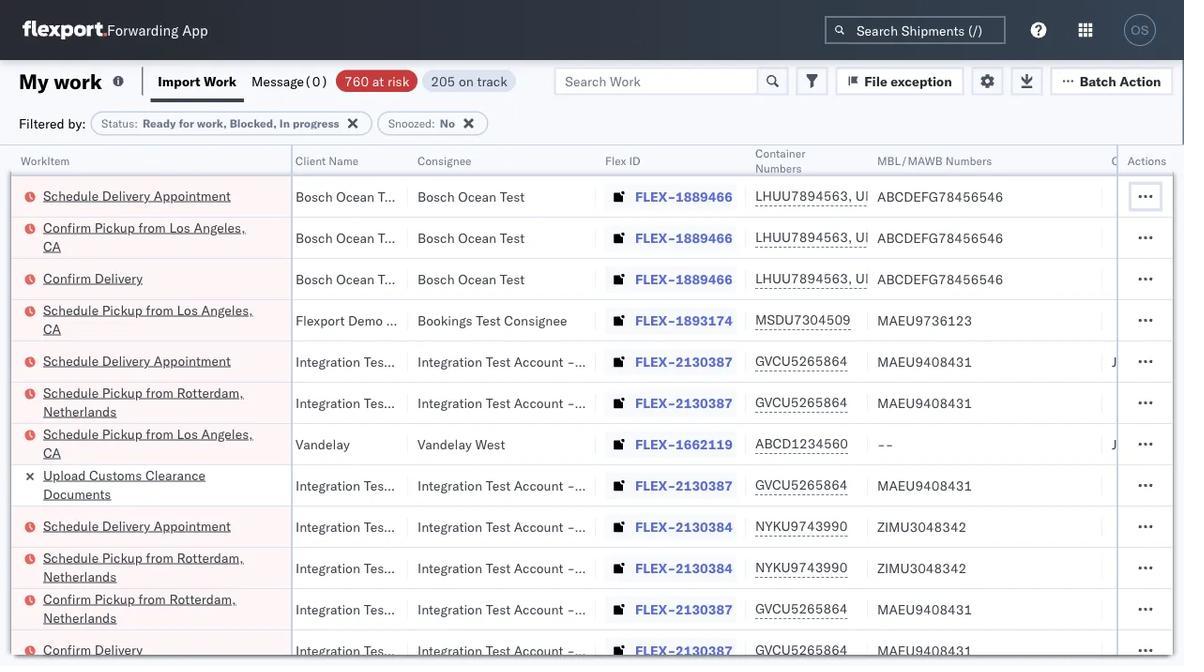 Task type: describe. For each thing, give the bounding box(es) containing it.
schedule pickup from los angeles, ca link for 1st schedule pickup from los angeles, ca button from the bottom
[[43, 425, 266, 462]]

3 flex- from the top
[[635, 229, 676, 246]]

schedule for second schedule delivery appointment button from the top of the page
[[43, 352, 99, 369]]

1 1889466 from the top
[[676, 147, 733, 163]]

3 integration from the top
[[418, 477, 482, 494]]

1 karl from the top
[[578, 353, 602, 370]]

4 gvcu5265864 from the top
[[755, 600, 848, 617]]

13 flex- from the top
[[635, 642, 676, 659]]

name
[[329, 153, 359, 167]]

3 karl from the top
[[578, 477, 602, 494]]

2 integration test account - karl lagerfeld from the top
[[418, 395, 662, 411]]

consignee button
[[408, 149, 577, 168]]

1 schedule delivery appointment from the top
[[43, 187, 231, 204]]

message
[[252, 73, 304, 89]]

workitem
[[21, 153, 70, 167]]

status
[[101, 116, 134, 130]]

7 flex- from the top
[[635, 395, 676, 411]]

workitem button
[[11, 149, 272, 168]]

message (0)
[[252, 73, 328, 89]]

in
[[279, 116, 290, 130]]

by:
[[68, 115, 86, 131]]

confirm delivery for 1st confirm delivery button from the top's confirm delivery link
[[43, 270, 143, 286]]

8 flex- from the top
[[635, 436, 676, 452]]

schedule pickup from los angeles, ca link for third schedule pickup from los angeles, ca button from the bottom
[[43, 136, 266, 173]]

schedule pickup from rotterdam, netherlands for the schedule pickup from rotterdam, netherlands link associated with 1st 'schedule pickup from rotterdam, netherlands' button from the top of the page
[[43, 384, 244, 419]]

3 2130387 from the top
[[676, 477, 733, 494]]

schedule pickup from los angeles, ca link for second schedule pickup from los angeles, ca button from the top of the page
[[43, 301, 266, 338]]

5 maeu9408431 from the top
[[877, 642, 972, 659]]

0 vertical spatial rotterdam,
[[177, 384, 244, 401]]

6 integration test account - karl lagerfeld from the top
[[418, 601, 662, 617]]

2 lhuu7894563, uetu5238478 from the top
[[755, 188, 947, 204]]

netherlands for the schedule pickup from rotterdam, netherlands link associated with 1st 'schedule pickup from rotterdam, netherlands' button from the top of the page
[[43, 403, 117, 419]]

app
[[182, 21, 208, 39]]

snoozed
[[388, 116, 432, 130]]

1662119
[[676, 436, 733, 452]]

2 2130384 from the top
[[676, 560, 733, 576]]

track
[[477, 73, 507, 89]]

schedule for first schedule delivery appointment button from the top of the page
[[43, 187, 99, 204]]

ca inside confirm pickup from los angeles, ca
[[43, 238, 61, 254]]

205 on track
[[431, 73, 507, 89]]

1 gvcu5265864 from the top
[[755, 353, 848, 369]]

at
[[372, 73, 384, 89]]

mbl/mawb numbers
[[877, 153, 992, 167]]

3 gvcu5265864 from the top
[[755, 477, 848, 493]]

3 maeu9408431 from the top
[[877, 477, 972, 494]]

3 schedule delivery appointment button from the top
[[43, 517, 231, 537]]

4 account from the top
[[514, 518, 563, 535]]

12 fcl from the top
[[215, 642, 239, 659]]

1 integration from the top
[[418, 353, 482, 370]]

6 lagerfeld from the top
[[606, 601, 662, 617]]

1 flex-1889466 from the top
[[635, 147, 733, 163]]

10 resize handle column header from the left
[[1150, 145, 1173, 666]]

bookings test consignee
[[418, 312, 567, 328]]

forwarding app link
[[23, 21, 208, 39]]

west
[[475, 436, 505, 452]]

blocked,
[[230, 116, 277, 130]]

1 maeu9408431 from the top
[[877, 353, 972, 370]]

container numbers
[[755, 146, 806, 175]]

flexport. image
[[23, 21, 107, 39]]

7 karl from the top
[[578, 642, 602, 659]]

flex
[[605, 153, 626, 167]]

1 uetu5238478 from the top
[[856, 146, 947, 163]]

los for second schedule pickup from los angeles, ca button from the top of the page
[[177, 302, 198, 318]]

6 fcl from the top
[[215, 395, 239, 411]]

3 flex-1889466 from the top
[[635, 229, 733, 246]]

bookings
[[418, 312, 472, 328]]

documents
[[43, 486, 111, 502]]

11 flex- from the top
[[635, 560, 676, 576]]

7 lagerfeld from the top
[[606, 642, 662, 659]]

batch action
[[1080, 73, 1161, 89]]

work,
[[197, 116, 227, 130]]

4 lhuu7894563, from the top
[[755, 270, 852, 287]]

batch action button
[[1051, 67, 1173, 95]]

1 integration test account - karl lagerfeld from the top
[[418, 353, 662, 370]]

2 flex-1889466 from the top
[[635, 188, 733, 205]]

2 maeu9408431 from the top
[[877, 395, 972, 411]]

risk
[[387, 73, 409, 89]]

5 lagerfeld from the top
[[606, 560, 662, 576]]

1 lhuu7894563, uetu5238478 from the top
[[755, 146, 947, 163]]

2 confirm from the top
[[43, 270, 91, 286]]

los for third schedule pickup from los angeles, ca button from the bottom
[[177, 137, 198, 153]]

4 integration from the top
[[418, 518, 482, 535]]

1 nyku9743990 from the top
[[755, 518, 848, 534]]

2 schedule delivery appointment button from the top
[[43, 351, 231, 372]]

2 integration from the top
[[418, 395, 482, 411]]

mode button
[[164, 149, 267, 168]]

confirm pickup from los angeles, ca button
[[43, 218, 266, 258]]

Search Work text field
[[554, 67, 758, 95]]

for
[[179, 116, 194, 130]]

mbl/mawb
[[877, 153, 943, 167]]

4 flex-1889466 from the top
[[635, 271, 733, 287]]

flexport demo consignee
[[296, 312, 449, 328]]

flexport
[[296, 312, 345, 328]]

no
[[440, 116, 455, 130]]

resize handle column header for flex id
[[723, 145, 746, 666]]

client name button
[[286, 149, 389, 168]]

consignee for bookings test consignee
[[504, 312, 567, 328]]

4 2130387 from the top
[[676, 601, 733, 617]]

ch
[[1170, 353, 1184, 370]]

1 flex-2130387 from the top
[[635, 353, 733, 370]]

2 gvcu5265864 from the top
[[755, 394, 848, 410]]

angeles, down status : ready for work, blocked, in progress
[[201, 137, 253, 153]]

forwarding
[[107, 21, 179, 39]]

4 lhuu7894563, uetu5238478 from the top
[[755, 270, 947, 287]]

2 schedule pickup from rotterdam, netherlands button from the top
[[43, 548, 266, 588]]

resize handle column header for consignee
[[573, 145, 596, 666]]

: for snoozed
[[432, 116, 435, 130]]

1 vertical spatial rotterdam,
[[177, 549, 244, 566]]

1 schedule pickup from rotterdam, netherlands button from the top
[[43, 383, 266, 423]]

1 schedule pickup from los angeles, ca button from the top
[[43, 136, 266, 175]]

schedule pickup from rotterdam, netherlands link for 2nd 'schedule pickup from rotterdam, netherlands' button from the top of the page
[[43, 548, 266, 586]]

snooze
[[108, 153, 145, 167]]

2 schedule pickup from los angeles, ca from the top
[[43, 302, 253, 337]]

760 at risk
[[344, 73, 409, 89]]

clearance
[[145, 467, 206, 483]]

flex id
[[605, 153, 641, 167]]

1 schedule pickup from los angeles, ca from the top
[[43, 137, 253, 172]]

upload customs clearance documents link
[[43, 466, 266, 503]]

schedule pickup from rotterdam, netherlands link for 1st 'schedule pickup from rotterdam, netherlands' button from the top of the page
[[43, 383, 266, 421]]

1893174
[[676, 312, 733, 328]]

2 flex- from the top
[[635, 188, 676, 205]]

2 lhuu7894563, from the top
[[755, 188, 852, 204]]

2 resize handle column header from the left
[[142, 145, 164, 666]]

flex-1662119
[[635, 436, 733, 452]]

actions
[[1128, 153, 1167, 167]]

os
[[1131, 23, 1149, 37]]

jaehyung ch
[[1112, 353, 1184, 370]]

container
[[755, 146, 806, 160]]

appointment for second schedule delivery appointment button from the top of the page
[[154, 352, 231, 369]]

schedule for 1st schedule delivery appointment button from the bottom of the page
[[43, 517, 99, 534]]

mode
[[174, 153, 202, 167]]

pickup inside confirm pickup from los angeles, ca
[[95, 219, 135, 236]]

import
[[158, 73, 200, 89]]

file exception
[[864, 73, 952, 89]]

10 flex- from the top
[[635, 518, 676, 535]]

resize handle column header for mbl/mawb numbers
[[1080, 145, 1102, 666]]

confirm inside confirm pickup from rotterdam, netherlands
[[43, 591, 91, 607]]

2 1889466 from the top
[[676, 188, 733, 205]]

3 lagerfeld from the top
[[606, 477, 662, 494]]

demo
[[348, 312, 383, 328]]

vandelay west
[[418, 436, 505, 452]]

2 schedule delivery appointment from the top
[[43, 352, 231, 369]]

: for status
[[134, 116, 138, 130]]

pickup inside confirm pickup from rotterdam, netherlands
[[95, 591, 135, 607]]

4 ocean fcl from the top
[[174, 312, 239, 328]]

confirm pickup from rotterdam, netherlands
[[43, 591, 236, 626]]

5 gvcu5265864 from the top
[[755, 642, 848, 658]]

flex-1893174
[[635, 312, 733, 328]]

4 karl from the top
[[578, 518, 602, 535]]

filtered by:
[[19, 115, 86, 131]]

schedule for 2nd 'schedule pickup from rotterdam, netherlands' button from the top of the page
[[43, 549, 99, 566]]

2 zimu3048342 from the top
[[877, 560, 967, 576]]

3 abcdefg78456546 from the top
[[877, 229, 1003, 246]]

7 ocean fcl from the top
[[174, 436, 239, 452]]

netherlands for confirm pickup from rotterdam, netherlands link
[[43, 609, 117, 626]]

2 abcdefg78456546 from the top
[[877, 188, 1003, 205]]

confirm pickup from los angeles, ca link
[[43, 218, 266, 256]]

5 integration from the top
[[418, 560, 482, 576]]

vandelay for vandelay
[[296, 436, 350, 452]]

schedule delivery appointment link for second schedule delivery appointment button from the top of the page
[[43, 351, 231, 370]]

205
[[431, 73, 455, 89]]

client name
[[296, 153, 359, 167]]

appointment for 1st schedule delivery appointment button from the bottom of the page
[[154, 517, 231, 534]]

7 account from the top
[[514, 642, 563, 659]]

msdu7304509
[[755, 312, 851, 328]]

progress
[[293, 116, 339, 130]]

work
[[54, 68, 102, 94]]

4 maeu9408431 from the top
[[877, 601, 972, 617]]



Task type: vqa. For each thing, say whether or not it's contained in the screenshot.
The Screenshot 2023-09-13 At 9.11.30 Am.Png Uploaded On Sep 14, 2023
no



Task type: locate. For each thing, give the bounding box(es) containing it.
2 vertical spatial schedule pickup from los angeles, ca button
[[43, 425, 266, 464]]

los for 1st schedule pickup from los angeles, ca button from the bottom
[[177, 426, 198, 442]]

uetu5238478
[[856, 146, 947, 163], [856, 188, 947, 204], [856, 229, 947, 245], [856, 270, 947, 287]]

1 vertical spatial schedule pickup from los angeles, ca
[[43, 302, 253, 337]]

2 vertical spatial schedule delivery appointment
[[43, 517, 231, 534]]

760
[[344, 73, 369, 89]]

netherlands
[[43, 403, 117, 419], [43, 568, 117, 585], [43, 609, 117, 626]]

0 horizontal spatial :
[[134, 116, 138, 130]]

los down mode
[[169, 219, 190, 236]]

lhuu7894563,
[[755, 146, 852, 163], [755, 188, 852, 204], [755, 229, 852, 245], [755, 270, 852, 287]]

0 horizontal spatial numbers
[[755, 161, 802, 175]]

1 vertical spatial schedule pickup from los angeles, ca button
[[43, 301, 266, 340]]

:
[[134, 116, 138, 130], [432, 116, 435, 130]]

angeles, inside confirm pickup from los angeles, ca
[[194, 219, 245, 236]]

work
[[204, 73, 236, 89]]

numbers right mbl/mawb
[[946, 153, 992, 167]]

schedule delivery appointment
[[43, 187, 231, 204], [43, 352, 231, 369], [43, 517, 231, 534]]

1 vertical spatial schedule pickup from rotterdam, netherlands link
[[43, 548, 266, 586]]

confirm pickup from los angeles, ca
[[43, 219, 245, 254]]

5 account from the top
[[514, 560, 563, 576]]

forwarding app
[[107, 21, 208, 39]]

from inside confirm pickup from los angeles, ca
[[138, 219, 166, 236]]

0 vertical spatial zimu3048342
[[877, 518, 967, 535]]

schedule pickup from rotterdam, netherlands up customs
[[43, 384, 244, 419]]

0 vertical spatial schedule pickup from rotterdam, netherlands button
[[43, 383, 266, 423]]

flex-1893174 button
[[605, 307, 736, 334], [605, 307, 736, 334]]

confirm delivery for confirm delivery link corresponding to 1st confirm delivery button from the bottom of the page
[[43, 641, 143, 658]]

flex-2130384 button
[[605, 514, 736, 540], [605, 514, 736, 540], [605, 555, 736, 581], [605, 555, 736, 581]]

flex-2130387 button
[[605, 349, 736, 375], [605, 349, 736, 375], [605, 390, 736, 416], [605, 390, 736, 416], [605, 472, 736, 499], [605, 472, 736, 499], [605, 596, 736, 623], [605, 596, 736, 623], [605, 638, 736, 664], [605, 638, 736, 664]]

confirm delivery link for 1st confirm delivery button from the top
[[43, 269, 143, 288]]

2 vertical spatial appointment
[[154, 517, 231, 534]]

consignee right "demo"
[[386, 312, 449, 328]]

2 vertical spatial schedule pickup from los angeles, ca
[[43, 426, 253, 461]]

id
[[629, 153, 641, 167]]

resize handle column header for client name
[[386, 145, 408, 666]]

flex-
[[635, 147, 676, 163], [635, 188, 676, 205], [635, 229, 676, 246], [635, 271, 676, 287], [635, 312, 676, 328], [635, 353, 676, 370], [635, 395, 676, 411], [635, 436, 676, 452], [635, 477, 676, 494], [635, 518, 676, 535], [635, 560, 676, 576], [635, 601, 676, 617], [635, 642, 676, 659]]

flex-1889466 button
[[605, 142, 736, 168], [605, 142, 736, 168], [605, 183, 736, 210], [605, 183, 736, 210], [605, 225, 736, 251], [605, 225, 736, 251], [605, 266, 736, 292], [605, 266, 736, 292]]

0 vertical spatial schedule pickup from los angeles, ca
[[43, 137, 253, 172]]

schedule pickup from los angeles, ca link
[[43, 136, 266, 173], [43, 301, 266, 338], [43, 425, 266, 462]]

(0)
[[304, 73, 328, 89]]

schedule for third schedule pickup from los angeles, ca button from the bottom
[[43, 137, 99, 153]]

1 resize handle column header from the left
[[76, 145, 99, 666]]

schedule pickup from rotterdam, netherlands link up confirm pickup from rotterdam, netherlands link
[[43, 548, 266, 586]]

10 ocean fcl from the top
[[174, 560, 239, 576]]

1 vertical spatial schedule delivery appointment button
[[43, 351, 231, 372]]

resize handle column header
[[76, 145, 99, 666], [142, 145, 164, 666], [264, 145, 286, 666], [268, 145, 291, 666], [386, 145, 408, 666], [573, 145, 596, 666], [723, 145, 746, 666], [845, 145, 868, 666], [1080, 145, 1102, 666], [1150, 145, 1173, 666]]

1 schedule pickup from rotterdam, netherlands from the top
[[43, 384, 244, 419]]

1 vertical spatial schedule delivery appointment link
[[43, 351, 231, 370]]

action
[[1120, 73, 1161, 89]]

schedule pickup from rotterdam, netherlands button up clearance
[[43, 383, 266, 423]]

status : ready for work, blocked, in progress
[[101, 116, 339, 130]]

5 schedule from the top
[[43, 384, 99, 401]]

3 fcl from the top
[[215, 229, 239, 246]]

2 confirm delivery button from the top
[[43, 640, 143, 661]]

5 2130387 from the top
[[676, 642, 733, 659]]

appointment for first schedule delivery appointment button from the top of the page
[[154, 187, 231, 204]]

consignee for flexport demo consignee
[[386, 312, 449, 328]]

0 vertical spatial schedule pickup from rotterdam, netherlands
[[43, 384, 244, 419]]

angeles, up clearance
[[201, 426, 253, 442]]

flex id button
[[596, 149, 727, 168]]

3 ocean fcl from the top
[[174, 229, 239, 246]]

2 vertical spatial schedule pickup from los angeles, ca link
[[43, 425, 266, 462]]

abcdefg78456546
[[877, 147, 1003, 163], [877, 188, 1003, 205], [877, 229, 1003, 246], [877, 271, 1003, 287]]

4 lagerfeld from the top
[[606, 518, 662, 535]]

consignee inside button
[[418, 153, 472, 167]]

3 1889466 from the top
[[676, 229, 733, 246]]

my
[[19, 68, 49, 94]]

numbers inside container numbers
[[755, 161, 802, 175]]

los up mode
[[177, 137, 198, 153]]

5 integration test account - karl lagerfeld from the top
[[418, 560, 662, 576]]

confirm delivery link for 1st confirm delivery button from the bottom of the page
[[43, 640, 143, 659]]

1 horizontal spatial :
[[432, 116, 435, 130]]

resize handle column header for workitem
[[268, 145, 291, 666]]

abcd1234560
[[755, 435, 848, 452]]

1 vertical spatial schedule pickup from rotterdam, netherlands
[[43, 549, 244, 585]]

confirm delivery link
[[43, 269, 143, 288], [43, 640, 143, 659]]

3 confirm from the top
[[43, 591, 91, 607]]

flex-1889466
[[635, 147, 733, 163], [635, 188, 733, 205], [635, 229, 733, 246], [635, 271, 733, 287]]

3 flex-2130387 from the top
[[635, 477, 733, 494]]

maeu9736123
[[877, 312, 972, 328]]

--
[[877, 436, 894, 452]]

los down confirm pickup from los angeles, ca button
[[177, 302, 198, 318]]

import work
[[158, 73, 236, 89]]

1 schedule pickup from rotterdam, netherlands link from the top
[[43, 383, 266, 421]]

schedule delivery appointment link for first schedule delivery appointment button from the top of the page
[[43, 186, 231, 205]]

4 1889466 from the top
[[676, 271, 733, 287]]

schedule delivery appointment link
[[43, 186, 231, 205], [43, 351, 231, 370], [43, 517, 231, 535]]

0 vertical spatial flex-2130384
[[635, 518, 733, 535]]

2 schedule pickup from rotterdam, netherlands link from the top
[[43, 548, 266, 586]]

integration test account - karl lagerfeld
[[418, 353, 662, 370], [418, 395, 662, 411], [418, 477, 662, 494], [418, 518, 662, 535], [418, 560, 662, 576], [418, 601, 662, 617], [418, 642, 662, 659]]

0 horizontal spatial vandelay
[[296, 436, 350, 452]]

from
[[146, 137, 173, 153], [138, 219, 166, 236], [146, 302, 173, 318], [146, 384, 173, 401], [146, 426, 173, 442], [146, 549, 173, 566], [138, 591, 166, 607]]

exception
[[891, 73, 952, 89]]

schedule pickup from rotterdam, netherlands
[[43, 384, 244, 419], [43, 549, 244, 585]]

: left no
[[432, 116, 435, 130]]

1 vertical spatial confirm delivery button
[[43, 640, 143, 661]]

resize handle column header for container numbers
[[845, 145, 868, 666]]

0 vertical spatial nyku9743990
[[755, 518, 848, 534]]

bosch
[[296, 147, 333, 163], [418, 147, 455, 163], [296, 188, 333, 205], [418, 188, 455, 205], [296, 229, 333, 246], [418, 229, 455, 246], [296, 271, 333, 287], [418, 271, 455, 287]]

confirm pickup from rotterdam, netherlands button
[[43, 590, 266, 629]]

filtered
[[19, 115, 64, 131]]

file
[[864, 73, 887, 89]]

2 account from the top
[[514, 395, 563, 411]]

1 vertical spatial schedule pickup from rotterdam, netherlands button
[[43, 548, 266, 588]]

ready
[[143, 116, 176, 130]]

consignee right the bookings
[[504, 312, 567, 328]]

3 resize handle column header from the left
[[264, 145, 286, 666]]

schedule pickup from los angeles, ca link down "ready"
[[43, 136, 266, 173]]

1 vertical spatial appointment
[[154, 352, 231, 369]]

2 schedule pickup from los angeles, ca button from the top
[[43, 301, 266, 340]]

los up clearance
[[177, 426, 198, 442]]

1 vertical spatial netherlands
[[43, 568, 117, 585]]

numbers for mbl/mawb numbers
[[946, 153, 992, 167]]

zimu3048342
[[877, 518, 967, 535], [877, 560, 967, 576]]

2 flex-2130384 from the top
[[635, 560, 733, 576]]

9 flex- from the top
[[635, 477, 676, 494]]

3 uetu5238478 from the top
[[856, 229, 947, 245]]

schedule pickup from rotterdam, netherlands link up clearance
[[43, 383, 266, 421]]

consignee
[[418, 153, 472, 167], [386, 312, 449, 328], [504, 312, 567, 328]]

0 vertical spatial confirm delivery
[[43, 270, 143, 286]]

3 account from the top
[[514, 477, 563, 494]]

schedule pickup from los angeles, ca button down confirm pickup from los angeles, ca button
[[43, 301, 266, 340]]

confirm
[[43, 219, 91, 236], [43, 270, 91, 286], [43, 591, 91, 607], [43, 641, 91, 658]]

11 fcl from the top
[[215, 601, 239, 617]]

flex-2130387
[[635, 353, 733, 370], [635, 395, 733, 411], [635, 477, 733, 494], [635, 601, 733, 617], [635, 642, 733, 659]]

confirm delivery link down confirm pickup from rotterdam, netherlands
[[43, 640, 143, 659]]

delivery
[[102, 187, 150, 204], [95, 270, 143, 286], [102, 352, 150, 369], [102, 517, 150, 534], [95, 641, 143, 658]]

5 resize handle column header from the left
[[386, 145, 408, 666]]

numbers for container numbers
[[755, 161, 802, 175]]

1 horizontal spatial numbers
[[946, 153, 992, 167]]

schedule pickup from los angeles, ca link down confirm pickup from los angeles, ca button
[[43, 301, 266, 338]]

2 vertical spatial schedule delivery appointment button
[[43, 517, 231, 537]]

confirm delivery button down confirm pickup from los angeles, ca
[[43, 269, 143, 289]]

-
[[567, 353, 575, 370], [567, 395, 575, 411], [877, 436, 885, 452], [885, 436, 894, 452], [567, 477, 575, 494], [567, 518, 575, 535], [567, 560, 575, 576], [567, 601, 575, 617], [567, 642, 575, 659]]

Search Shipments (/) text field
[[825, 16, 1006, 44]]

5 ocean fcl from the top
[[174, 353, 239, 370]]

confirm delivery button
[[43, 269, 143, 289], [43, 640, 143, 661]]

3 schedule from the top
[[43, 302, 99, 318]]

1 vertical spatial zimu3048342
[[877, 560, 967, 576]]

customs
[[89, 467, 142, 483]]

5 flex-2130387 from the top
[[635, 642, 733, 659]]

vandelay for vandelay west
[[418, 436, 472, 452]]

rotterdam,
[[177, 384, 244, 401], [177, 549, 244, 566], [169, 591, 236, 607]]

1 confirm delivery button from the top
[[43, 269, 143, 289]]

4 abcdefg78456546 from the top
[[877, 271, 1003, 287]]

confirm delivery down confirm pickup from rotterdam, netherlands
[[43, 641, 143, 658]]

schedule pickup from los angeles, ca down confirm pickup from los angeles, ca button
[[43, 302, 253, 337]]

4 integration test account - karl lagerfeld from the top
[[418, 518, 662, 535]]

import work button
[[150, 60, 244, 102]]

2 vertical spatial netherlands
[[43, 609, 117, 626]]

container numbers button
[[746, 142, 849, 175]]

0 vertical spatial schedule pickup from rotterdam, netherlands link
[[43, 383, 266, 421]]

1 schedule pickup from los angeles, ca link from the top
[[43, 136, 266, 173]]

pickup
[[102, 137, 143, 153], [95, 219, 135, 236], [102, 302, 143, 318], [102, 384, 143, 401], [102, 426, 143, 442], [102, 549, 143, 566], [95, 591, 135, 607]]

upload
[[43, 467, 86, 483]]

los inside confirm pickup from los angeles, ca
[[169, 219, 190, 236]]

0 vertical spatial schedule delivery appointment button
[[43, 186, 231, 207]]

1 ocean fcl from the top
[[174, 147, 239, 163]]

lagerfeld
[[606, 353, 662, 370], [606, 395, 662, 411], [606, 477, 662, 494], [606, 518, 662, 535], [606, 560, 662, 576], [606, 601, 662, 617], [606, 642, 662, 659]]

12 flex- from the top
[[635, 601, 676, 617]]

confirm delivery button down confirm pickup from rotterdam, netherlands
[[43, 640, 143, 661]]

6 ocean fcl from the top
[[174, 395, 239, 411]]

2 ocean fcl from the top
[[174, 188, 239, 205]]

0 vertical spatial schedule delivery appointment
[[43, 187, 231, 204]]

7 integration from the top
[[418, 642, 482, 659]]

2 nyku9743990 from the top
[[755, 559, 848, 576]]

2 : from the left
[[432, 116, 435, 130]]

schedule pickup from los angeles, ca button up clearance
[[43, 425, 266, 464]]

schedule for second schedule pickup from los angeles, ca button from the top of the page
[[43, 302, 99, 318]]

0 vertical spatial netherlands
[[43, 403, 117, 419]]

resize handle column header for mode
[[264, 145, 286, 666]]

angeles,
[[201, 137, 253, 153], [194, 219, 245, 236], [201, 302, 253, 318], [201, 426, 253, 442]]

2 fcl from the top
[[215, 188, 239, 205]]

1 lhuu7894563, from the top
[[755, 146, 852, 163]]

1 vertical spatial flex-2130384
[[635, 560, 733, 576]]

3 schedule delivery appointment from the top
[[43, 517, 231, 534]]

2 vertical spatial schedule delivery appointment link
[[43, 517, 231, 535]]

0 vertical spatial schedule pickup from los angeles, ca link
[[43, 136, 266, 173]]

3 schedule pickup from los angeles, ca from the top
[[43, 426, 253, 461]]

fcl
[[215, 147, 239, 163], [215, 188, 239, 205], [215, 229, 239, 246], [215, 312, 239, 328], [215, 353, 239, 370], [215, 395, 239, 411], [215, 436, 239, 452], [215, 477, 239, 494], [215, 518, 239, 535], [215, 560, 239, 576], [215, 601, 239, 617], [215, 642, 239, 659]]

operator
[[1112, 153, 1157, 167]]

3 ca from the top
[[43, 320, 61, 337]]

2 flex-2130387 from the top
[[635, 395, 733, 411]]

on
[[459, 73, 474, 89]]

schedule pickup from rotterdam, netherlands button up confirm pickup from rotterdam, netherlands link
[[43, 548, 266, 588]]

8 fcl from the top
[[215, 477, 239, 494]]

confirm delivery down confirm pickup from los angeles, ca
[[43, 270, 143, 286]]

schedule pickup from rotterdam, netherlands for the schedule pickup from rotterdam, netherlands link associated with 2nd 'schedule pickup from rotterdam, netherlands' button from the top of the page
[[43, 549, 244, 585]]

2130387
[[676, 353, 733, 370], [676, 395, 733, 411], [676, 477, 733, 494], [676, 601, 733, 617], [676, 642, 733, 659]]

upload customs clearance documents
[[43, 467, 206, 502]]

9 fcl from the top
[[215, 518, 239, 535]]

jaehyung
[[1112, 353, 1167, 370]]

0 vertical spatial schedule delivery appointment link
[[43, 186, 231, 205]]

0 vertical spatial confirm delivery button
[[43, 269, 143, 289]]

1 account from the top
[[514, 353, 563, 370]]

schedule pickup from los angeles, ca down "ready"
[[43, 137, 253, 172]]

netherlands for the schedule pickup from rotterdam, netherlands link associated with 2nd 'schedule pickup from rotterdam, netherlands' button from the top of the page
[[43, 568, 117, 585]]

ocean
[[174, 147, 212, 163], [336, 147, 375, 163], [458, 147, 497, 163], [174, 188, 212, 205], [336, 188, 375, 205], [458, 188, 497, 205], [174, 229, 212, 246], [336, 229, 375, 246], [458, 229, 497, 246], [336, 271, 375, 287], [458, 271, 497, 287], [174, 312, 212, 328], [174, 353, 212, 370], [174, 395, 212, 411], [174, 436, 212, 452], [174, 477, 212, 494], [174, 518, 212, 535], [174, 560, 212, 576], [174, 601, 212, 617], [174, 642, 212, 659]]

5 karl from the top
[[578, 560, 602, 576]]

gvcu5265864
[[755, 353, 848, 369], [755, 394, 848, 410], [755, 477, 848, 493], [755, 600, 848, 617], [755, 642, 848, 658]]

1 vertical spatial schedule pickup from los angeles, ca link
[[43, 301, 266, 338]]

1 schedule from the top
[[43, 137, 99, 153]]

schedule for 1st 'schedule pickup from rotterdam, netherlands' button from the top of the page
[[43, 384, 99, 401]]

5 flex- from the top
[[635, 312, 676, 328]]

1 horizontal spatial vandelay
[[418, 436, 472, 452]]

1 vertical spatial schedule delivery appointment
[[43, 352, 231, 369]]

4 flex-2130387 from the top
[[635, 601, 733, 617]]

: left "ready"
[[134, 116, 138, 130]]

2 lagerfeld from the top
[[606, 395, 662, 411]]

1 confirm delivery link from the top
[[43, 269, 143, 288]]

angeles, left flexport
[[201, 302, 253, 318]]

1 schedule delivery appointment button from the top
[[43, 186, 231, 207]]

schedule pickup from rotterdam, netherlands link
[[43, 383, 266, 421], [43, 548, 266, 586]]

snoozed : no
[[388, 116, 455, 130]]

1 vertical spatial confirm delivery link
[[43, 640, 143, 659]]

3 schedule pickup from los angeles, ca button from the top
[[43, 425, 266, 464]]

0 vertical spatial schedule pickup from los angeles, ca button
[[43, 136, 266, 175]]

my work
[[19, 68, 102, 94]]

0 vertical spatial appointment
[[154, 187, 231, 204]]

5 fcl from the top
[[215, 353, 239, 370]]

10 fcl from the top
[[215, 560, 239, 576]]

schedule pickup from los angeles, ca
[[43, 137, 253, 172], [43, 302, 253, 337], [43, 426, 253, 461]]

batch
[[1080, 73, 1116, 89]]

6 karl from the top
[[578, 601, 602, 617]]

bosch ocean test
[[296, 147, 403, 163], [418, 147, 525, 163], [296, 188, 403, 205], [418, 188, 525, 205], [296, 229, 403, 246], [418, 229, 525, 246], [296, 271, 403, 287], [418, 271, 525, 287]]

3 lhuu7894563, uetu5238478 from the top
[[755, 229, 947, 245]]

1 abcdefg78456546 from the top
[[877, 147, 1003, 163]]

los for confirm pickup from los angeles, ca button
[[169, 219, 190, 236]]

numbers inside 'button'
[[946, 153, 992, 167]]

confirm delivery link down confirm pickup from los angeles, ca
[[43, 269, 143, 288]]

0 vertical spatial 2130384
[[676, 518, 733, 535]]

karl
[[578, 353, 602, 370], [578, 395, 602, 411], [578, 477, 602, 494], [578, 518, 602, 535], [578, 560, 602, 576], [578, 601, 602, 617], [578, 642, 602, 659]]

1 netherlands from the top
[[43, 403, 117, 419]]

7 integration test account - karl lagerfeld from the top
[[418, 642, 662, 659]]

numbers down 'container'
[[755, 161, 802, 175]]

1 vandelay from the left
[[296, 436, 350, 452]]

flex-2130384
[[635, 518, 733, 535], [635, 560, 733, 576]]

schedule for 1st schedule pickup from los angeles, ca button from the bottom
[[43, 426, 99, 442]]

angeles, down mode button
[[194, 219, 245, 236]]

mbl/mawb numbers button
[[868, 149, 1084, 168]]

1 vertical spatial confirm delivery
[[43, 641, 143, 658]]

1 vertical spatial nyku9743990
[[755, 559, 848, 576]]

2 netherlands from the top
[[43, 568, 117, 585]]

confirm pickup from rotterdam, netherlands link
[[43, 590, 266, 627]]

from inside confirm pickup from rotterdam, netherlands
[[138, 591, 166, 607]]

1 flex-2130384 from the top
[[635, 518, 733, 535]]

schedule pickup from los angeles, ca button down "ready"
[[43, 136, 266, 175]]

client
[[296, 153, 326, 167]]

confirm inside confirm pickup from los angeles, ca
[[43, 219, 91, 236]]

schedule delivery appointment link for 1st schedule delivery appointment button from the bottom of the page
[[43, 517, 231, 535]]

6 integration from the top
[[418, 601, 482, 617]]

schedule pickup from los angeles, ca link up clearance
[[43, 425, 266, 462]]

1 flex- from the top
[[635, 147, 676, 163]]

account
[[514, 353, 563, 370], [514, 395, 563, 411], [514, 477, 563, 494], [514, 518, 563, 535], [514, 560, 563, 576], [514, 601, 563, 617], [514, 642, 563, 659]]

3 integration test account - karl lagerfeld from the top
[[418, 477, 662, 494]]

schedule pickup from los angeles, ca up clearance
[[43, 426, 253, 461]]

8 ocean fcl from the top
[[174, 477, 239, 494]]

8 resize handle column header from the left
[[845, 145, 868, 666]]

os button
[[1118, 8, 1162, 52]]

2 vertical spatial rotterdam,
[[169, 591, 236, 607]]

1 vertical spatial 2130384
[[676, 560, 733, 576]]

consignee down no
[[418, 153, 472, 167]]

0 vertical spatial confirm delivery link
[[43, 269, 143, 288]]

schedule pickup from rotterdam, netherlands up confirm pickup from rotterdam, netherlands
[[43, 549, 244, 585]]

rotterdam, inside confirm pickup from rotterdam, netherlands
[[169, 591, 236, 607]]

netherlands inside confirm pickup from rotterdam, netherlands
[[43, 609, 117, 626]]



